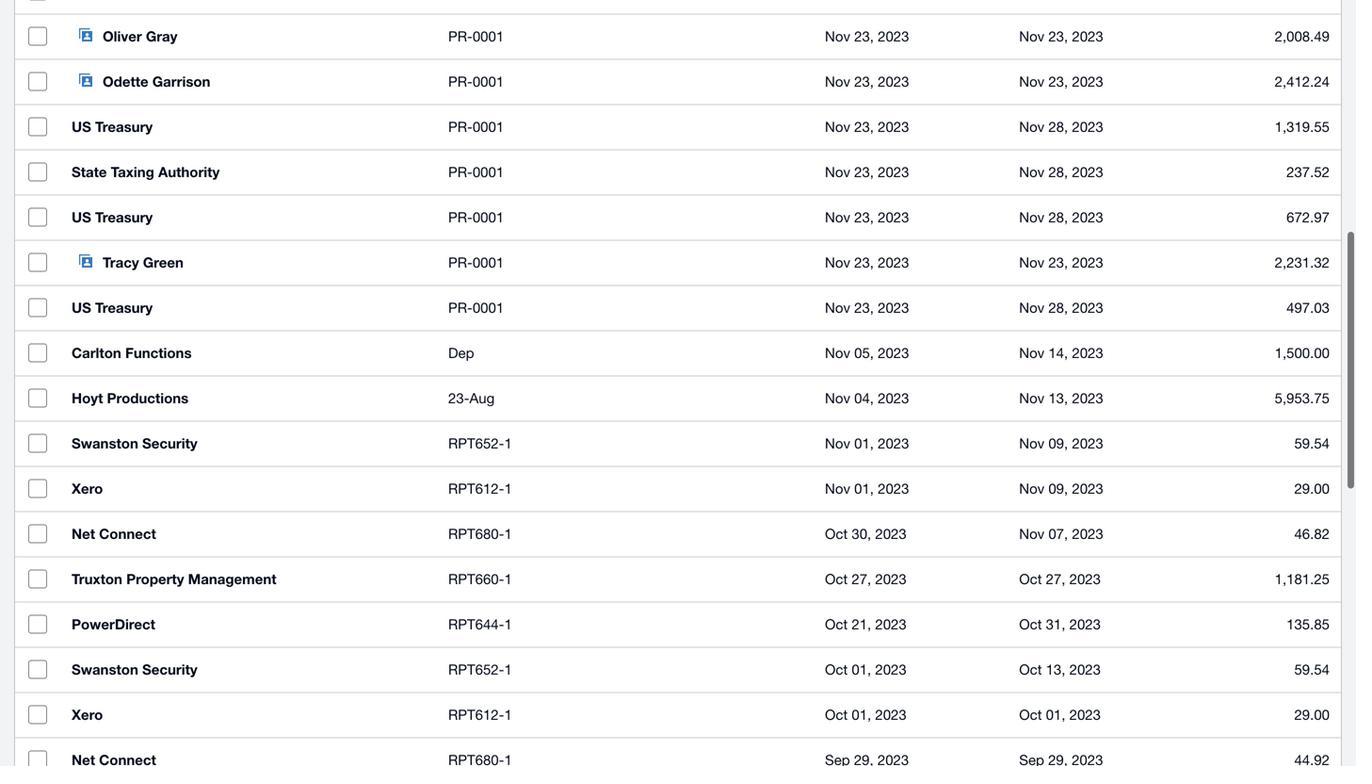 Task type: locate. For each thing, give the bounding box(es) containing it.
us treasury for 1,319.55
[[72, 118, 153, 135]]

23,
[[855, 28, 874, 44], [1049, 28, 1069, 44], [855, 73, 874, 90], [1049, 73, 1069, 90], [855, 118, 874, 135], [855, 163, 874, 180], [855, 209, 874, 225], [855, 254, 874, 270], [1049, 254, 1069, 270], [855, 299, 874, 316]]

oct 27, 2023 down oct 30, 2023
[[825, 571, 907, 587]]

rpt652-1 link down 23-aug link on the bottom
[[448, 432, 803, 455]]

us treasury link for 672.97
[[60, 195, 437, 240]]

rpt680-
[[448, 525, 505, 542]]

1 swanston from the top
[[72, 435, 138, 452]]

0 vertical spatial swanston
[[72, 435, 138, 452]]

swanston for oct 01, 2023
[[72, 661, 138, 678]]

13,
[[1049, 390, 1069, 406], [1046, 661, 1066, 677]]

us treasury down odette at the left top of the page
[[72, 118, 153, 135]]

2 nov 28, 2023 from the top
[[1020, 163, 1104, 180]]

pr-0001 for 2,412.24
[[448, 73, 504, 90]]

4 pr-0001 from the top
[[448, 163, 504, 180]]

2 vertical spatial us
[[72, 299, 91, 316]]

1 27, from the left
[[852, 571, 872, 587]]

1 vertical spatial nov 01, 2023
[[825, 480, 910, 497]]

05,
[[855, 344, 874, 361]]

1 vertical spatial 13,
[[1046, 661, 1066, 677]]

135.85
[[1287, 616, 1330, 632]]

rpt612-1
[[448, 480, 512, 497], [448, 706, 512, 723]]

1 security from the top
[[142, 435, 198, 452]]

nov 09, 2023 for swanston security
[[1020, 435, 1104, 451]]

odette
[[103, 73, 149, 90]]

7 pr-0001 link from the top
[[448, 296, 803, 319]]

09,
[[1049, 435, 1069, 451], [1049, 480, 1069, 497]]

3 us treasury from the top
[[72, 299, 153, 316]]

27,
[[852, 571, 872, 587], [1046, 571, 1066, 587]]

1 vertical spatial 59.54
[[1295, 661, 1330, 677]]

0 vertical spatial xero
[[72, 480, 103, 497]]

us treasury
[[72, 118, 153, 135], [72, 209, 153, 226], [72, 299, 153, 316]]

3 0001 from the top
[[473, 118, 504, 135]]

3 treasury from the top
[[95, 299, 153, 316]]

59.54 for oct 13, 2023
[[1295, 661, 1330, 677]]

nov 14, 2023
[[1020, 344, 1104, 361]]

6 pr-0001 from the top
[[448, 254, 504, 270]]

1 28, from the top
[[1049, 118, 1069, 135]]

rpt652-1 down the "rpt644-1"
[[448, 661, 512, 677]]

23, for 2,412.24
[[855, 73, 874, 90]]

1 vertical spatial us
[[72, 209, 91, 226]]

1 vertical spatial rpt652-
[[448, 661, 505, 677]]

3 pr-0001 from the top
[[448, 118, 504, 135]]

swanston security link down truxton property management link
[[60, 647, 437, 692]]

nov 09, 2023 up the nov 07, 2023
[[1020, 480, 1104, 497]]

1 vertical spatial us treasury link
[[60, 195, 437, 240]]

pr-0001 link for 672.97
[[448, 206, 803, 228]]

2 us treasury link from the top
[[60, 195, 437, 240]]

0 vertical spatial swanston security
[[72, 435, 198, 452]]

59.54 for nov 09, 2023
[[1295, 435, 1330, 451]]

swanston
[[72, 435, 138, 452], [72, 661, 138, 678]]

nov 23, 2023 for 2,008.49
[[825, 28, 910, 44]]

1 xero link from the top
[[60, 466, 437, 511]]

2 pr- from the top
[[448, 73, 473, 90]]

us up carlton
[[72, 299, 91, 316]]

2 rpt652-1 link from the top
[[448, 658, 803, 681]]

5,953.75
[[1275, 390, 1330, 406]]

1 swanston security link from the top
[[60, 421, 437, 466]]

treasury for 672.97
[[95, 209, 153, 226]]

1 vertical spatial swanston security link
[[60, 647, 437, 692]]

1,181.25
[[1275, 571, 1330, 587]]

0001 for 2,008.49
[[473, 28, 504, 44]]

nov 28, 2023 for 497.03
[[1020, 299, 1104, 316]]

6 pr-0001 link from the top
[[448, 251, 803, 274]]

us treasury link up authority
[[60, 104, 437, 149]]

rpt652-1 link down rpt644-1 link
[[448, 658, 803, 681]]

rpt612-1 link for oct 01, 2023
[[448, 703, 803, 726]]

5 pr-0001 from the top
[[448, 209, 504, 225]]

1 vertical spatial us treasury
[[72, 209, 153, 226]]

09, up 07,
[[1049, 480, 1069, 497]]

23-aug
[[448, 390, 495, 406]]

1 vertical spatial 09,
[[1049, 480, 1069, 497]]

3 nov 28, 2023 from the top
[[1020, 209, 1104, 225]]

productions
[[107, 390, 189, 407]]

pr-0001
[[448, 28, 504, 44], [448, 73, 504, 90], [448, 118, 504, 135], [448, 163, 504, 180], [448, 209, 504, 225], [448, 254, 504, 270], [448, 299, 504, 316]]

13, down 14,
[[1049, 390, 1069, 406]]

0 vertical spatial swanston security link
[[60, 421, 437, 466]]

2 treasury from the top
[[95, 209, 153, 226]]

2 59.54 from the top
[[1295, 661, 1330, 677]]

us treasury link for 1,319.55
[[60, 104, 437, 149]]

1 vertical spatial rpt612-
[[448, 706, 505, 723]]

1 oct 27, 2023 from the left
[[825, 571, 907, 587]]

hoyt
[[72, 390, 103, 407]]

rpt652- down rpt644-
[[448, 661, 505, 677]]

2 us from the top
[[72, 209, 91, 226]]

59.54 down 135.85
[[1295, 661, 1330, 677]]

2 xero link from the top
[[60, 692, 437, 737]]

2 vertical spatial us treasury
[[72, 299, 153, 316]]

2 pr-0001 link from the top
[[448, 70, 803, 93]]

tracy green link
[[60, 240, 437, 285]]

0 vertical spatial nov 01, 2023
[[825, 435, 910, 451]]

pr-0001 link for 2,231.32
[[448, 251, 803, 274]]

2 vertical spatial treasury
[[95, 299, 153, 316]]

rpt612-1 down the "rpt644-1"
[[448, 706, 512, 723]]

29.00 up 46.82 at the right bottom
[[1295, 480, 1330, 497]]

swanston security down powerdirect
[[72, 661, 198, 678]]

0 vertical spatial security
[[142, 435, 198, 452]]

1 pr-0001 link from the top
[[448, 25, 803, 48]]

nov 01, 2023
[[825, 435, 910, 451], [825, 480, 910, 497]]

nov 01, 2023 down 'nov 04, 2023'
[[825, 435, 910, 451]]

2 0001 from the top
[[473, 73, 504, 90]]

2 pr-0001 from the top
[[448, 73, 504, 90]]

rpt612-1 up rpt680-1 at the bottom left
[[448, 480, 512, 497]]

4 nov 28, 2023 from the top
[[1020, 299, 1104, 316]]

4 1 from the top
[[505, 571, 512, 587]]

us treasury link down authority
[[60, 195, 437, 240]]

23, for 2,231.32
[[855, 254, 874, 270]]

2 swanston security from the top
[[72, 661, 198, 678]]

1 rpt652- from the top
[[448, 435, 505, 451]]

2 us treasury from the top
[[72, 209, 153, 226]]

swanston security down hoyt productions
[[72, 435, 198, 452]]

0 vertical spatial rpt652-
[[448, 435, 505, 451]]

1 us treasury from the top
[[72, 118, 153, 135]]

1 rpt652-1 from the top
[[448, 435, 512, 451]]

pr-
[[448, 28, 473, 44], [448, 73, 473, 90], [448, 118, 473, 135], [448, 163, 473, 180], [448, 209, 473, 225], [448, 254, 473, 270], [448, 299, 473, 316]]

1 nov 01, 2023 from the top
[[825, 435, 910, 451]]

13, for swanston security
[[1046, 661, 1066, 677]]

1 59.54 from the top
[[1295, 435, 1330, 451]]

oct 31, 2023
[[1020, 616, 1101, 632]]

2 nov 01, 2023 from the top
[[825, 480, 910, 497]]

29.00 down 135.85
[[1295, 706, 1330, 723]]

1 inside 'link'
[[505, 525, 512, 542]]

xero up net
[[72, 480, 103, 497]]

0 vertical spatial rpt612-1 link
[[448, 477, 803, 500]]

1 rpt652-1 link from the top
[[448, 432, 803, 455]]

rpt652-1 link
[[448, 432, 803, 455], [448, 658, 803, 681]]

4 0001 from the top
[[473, 163, 504, 180]]

2 rpt652- from the top
[[448, 661, 505, 677]]

odette garrison link
[[60, 59, 437, 104]]

1 horizontal spatial oct 27, 2023
[[1020, 571, 1101, 587]]

0 vertical spatial us
[[72, 118, 91, 135]]

truxton property management link
[[60, 556, 437, 602]]

1 vertical spatial rpt612-1
[[448, 706, 512, 723]]

0 vertical spatial 09,
[[1049, 435, 1069, 451]]

rpt644-
[[448, 616, 505, 632]]

us treasury link for 497.03
[[60, 285, 437, 330]]

state taxing authority link
[[60, 149, 437, 195]]

0 vertical spatial 13,
[[1049, 390, 1069, 406]]

1 rpt612- from the top
[[448, 480, 505, 497]]

59.54 down 5,953.75
[[1295, 435, 1330, 451]]

pr-0001 for 2,008.49
[[448, 28, 504, 44]]

1 vertical spatial 29.00
[[1295, 706, 1330, 723]]

1 vertical spatial rpt652-1
[[448, 661, 512, 677]]

us down state
[[72, 209, 91, 226]]

garrison
[[152, 73, 211, 90]]

3 pr-0001 link from the top
[[448, 115, 803, 138]]

treasury down tracy in the top left of the page
[[95, 299, 153, 316]]

pr-0001 link
[[448, 25, 803, 48], [448, 70, 803, 93], [448, 115, 803, 138], [448, 161, 803, 183], [448, 206, 803, 228], [448, 251, 803, 274], [448, 296, 803, 319]]

27, down 30,
[[852, 571, 872, 587]]

6 1 from the top
[[505, 661, 512, 677]]

23, for 2,008.49
[[855, 28, 874, 44]]

powerdirect link
[[60, 602, 437, 647]]

0001 for 1,319.55
[[473, 118, 504, 135]]

0 horizontal spatial 27,
[[852, 571, 872, 587]]

27, up 31,
[[1046, 571, 1066, 587]]

23-aug link
[[448, 387, 803, 409]]

green
[[143, 254, 184, 271]]

23, for 497.03
[[855, 299, 874, 316]]

rpt652-
[[448, 435, 505, 451], [448, 661, 505, 677]]

2 09, from the top
[[1049, 480, 1069, 497]]

treasury down odette at the left top of the page
[[95, 118, 153, 135]]

1 vertical spatial swanston security
[[72, 661, 198, 678]]

1 vertical spatial rpt652-1 link
[[448, 658, 803, 681]]

pr- for 497.03
[[448, 299, 473, 316]]

security down powerdirect
[[142, 661, 198, 678]]

rpt660-
[[448, 571, 505, 587]]

grouped payslip icon image
[[79, 28, 93, 41], [79, 28, 93, 41], [79, 73, 93, 87], [79, 73, 93, 87], [79, 254, 93, 268], [79, 254, 93, 268]]

swanston security link up net connect link
[[60, 421, 437, 466]]

4 pr-0001 link from the top
[[448, 161, 803, 183]]

pr-0001 for 672.97
[[448, 209, 504, 225]]

2 nov 09, 2023 from the top
[[1020, 480, 1104, 497]]

0001 for 672.97
[[473, 209, 504, 225]]

1 vertical spatial rpt612-1 link
[[448, 703, 803, 726]]

1 swanston security from the top
[[72, 435, 198, 452]]

3 28, from the top
[[1049, 209, 1069, 225]]

xero link for nov 01, 2023
[[60, 466, 437, 511]]

1 vertical spatial nov 09, 2023
[[1020, 480, 1104, 497]]

1 rpt612-1 from the top
[[448, 480, 512, 497]]

1 vertical spatial treasury
[[95, 209, 153, 226]]

0 vertical spatial rpt612-
[[448, 480, 505, 497]]

1 rpt612-1 link from the top
[[448, 477, 803, 500]]

1 pr-0001 from the top
[[448, 28, 504, 44]]

2 rpt612- from the top
[[448, 706, 505, 723]]

us treasury link
[[60, 104, 437, 149], [60, 195, 437, 240], [60, 285, 437, 330]]

0 vertical spatial 29.00
[[1295, 480, 1330, 497]]

oct 13, 2023
[[1020, 661, 1101, 677]]

0001 for 2,231.32
[[473, 254, 504, 270]]

0 vertical spatial us treasury link
[[60, 104, 437, 149]]

treasury up tracy in the top left of the page
[[95, 209, 153, 226]]

1 vertical spatial security
[[142, 661, 198, 678]]

1 vertical spatial xero
[[72, 706, 103, 723]]

5 1 from the top
[[505, 616, 512, 632]]

nov 01, 2023 for xero
[[825, 480, 910, 497]]

pr- for 2,231.32
[[448, 254, 473, 270]]

13, down 31,
[[1046, 661, 1066, 677]]

nov 09, 2023 down nov 13, 2023
[[1020, 435, 1104, 451]]

rpt612- down rpt644-
[[448, 706, 505, 723]]

5 pr- from the top
[[448, 209, 473, 225]]

2 28, from the top
[[1049, 163, 1069, 180]]

29.00
[[1295, 480, 1330, 497], [1295, 706, 1330, 723]]

7 pr-0001 from the top
[[448, 299, 504, 316]]

swanston for nov 01, 2023
[[72, 435, 138, 452]]

1 horizontal spatial 27,
[[1046, 571, 1066, 587]]

59.54
[[1295, 435, 1330, 451], [1295, 661, 1330, 677]]

rpt652-1
[[448, 435, 512, 451], [448, 661, 512, 677]]

us treasury for 672.97
[[72, 209, 153, 226]]

09, down nov 13, 2023
[[1049, 435, 1069, 451]]

28,
[[1049, 118, 1069, 135], [1049, 163, 1069, 180], [1049, 209, 1069, 225], [1049, 299, 1069, 316]]

xero link down powerdirect link
[[60, 692, 437, 737]]

nov 01, 2023 for swanston security
[[825, 435, 910, 451]]

nov 28, 2023 for 672.97
[[1020, 209, 1104, 225]]

nov 28, 2023
[[1020, 118, 1104, 135], [1020, 163, 1104, 180], [1020, 209, 1104, 225], [1020, 299, 1104, 316]]

2 1 from the top
[[505, 480, 512, 497]]

swanston security link for nov 01, 2023
[[60, 421, 437, 466]]

authority
[[158, 163, 220, 180]]

0 vertical spatial nov 09, 2023
[[1020, 435, 1104, 451]]

security for oct 01, 2023
[[142, 661, 198, 678]]

swanston down hoyt
[[72, 435, 138, 452]]

1 29.00 from the top
[[1295, 480, 1330, 497]]

7 pr- from the top
[[448, 299, 473, 316]]

2 rpt612-1 from the top
[[448, 706, 512, 723]]

nov 09, 2023 for xero
[[1020, 480, 1104, 497]]

rpt612-1 link down rpt644-1 link
[[448, 703, 803, 726]]

2,231.32
[[1275, 254, 1330, 270]]

1 nov 28, 2023 from the top
[[1020, 118, 1104, 135]]

nov 01, 2023 up oct 30, 2023
[[825, 480, 910, 497]]

0 vertical spatial 59.54
[[1295, 435, 1330, 451]]

3 us treasury link from the top
[[60, 285, 437, 330]]

nov 23, 2023 for 237.52
[[825, 163, 910, 180]]

tracy
[[103, 254, 139, 271]]

2023
[[878, 28, 910, 44], [1073, 28, 1104, 44], [878, 73, 910, 90], [1073, 73, 1104, 90], [878, 118, 910, 135], [1073, 118, 1104, 135], [878, 163, 910, 180], [1073, 163, 1104, 180], [878, 209, 910, 225], [1073, 209, 1104, 225], [878, 254, 910, 270], [1073, 254, 1104, 270], [878, 299, 910, 316], [1073, 299, 1104, 316], [878, 344, 910, 361], [1073, 344, 1104, 361], [878, 390, 910, 406], [1073, 390, 1104, 406], [878, 435, 910, 451], [1073, 435, 1104, 451], [878, 480, 910, 497], [1073, 480, 1104, 497], [876, 525, 907, 542], [1073, 525, 1104, 542], [876, 571, 907, 587], [1070, 571, 1101, 587], [876, 616, 907, 632], [1070, 616, 1101, 632], [876, 661, 907, 677], [1070, 661, 1101, 677], [876, 706, 907, 723], [1070, 706, 1101, 723]]

nov 23, 2023 for 672.97
[[825, 209, 910, 225]]

1 1 from the top
[[505, 435, 512, 451]]

0 vertical spatial rpt652-1
[[448, 435, 512, 451]]

rpt612-
[[448, 480, 505, 497], [448, 706, 505, 723]]

oct 27, 2023 up "oct 31, 2023"
[[1020, 571, 1101, 587]]

1 us treasury link from the top
[[60, 104, 437, 149]]

1 09, from the top
[[1049, 435, 1069, 451]]

4 pr- from the top
[[448, 163, 473, 180]]

rpt652- for oct
[[448, 661, 505, 677]]

0 vertical spatial rpt612-1
[[448, 480, 512, 497]]

0001
[[473, 28, 504, 44], [473, 73, 504, 90], [473, 118, 504, 135], [473, 163, 504, 180], [473, 209, 504, 225], [473, 254, 504, 270], [473, 299, 504, 316]]

oct 01, 2023 for xero
[[825, 706, 907, 723]]

1 vertical spatial swanston
[[72, 661, 138, 678]]

pr-0001 for 497.03
[[448, 299, 504, 316]]

5 pr-0001 link from the top
[[448, 206, 803, 228]]

pr-0001 link for 237.52
[[448, 161, 803, 183]]

xero link up truxton property management link
[[60, 466, 437, 511]]

pr-0001 link for 497.03
[[448, 296, 803, 319]]

29.00 for oct 01, 2023
[[1295, 706, 1330, 723]]

5 0001 from the top
[[473, 209, 504, 225]]

us treasury down tracy in the top left of the page
[[72, 299, 153, 316]]

rpt612-1 link up 'rpt680-1' 'link'
[[448, 477, 803, 500]]

1 vertical spatial xero link
[[60, 692, 437, 737]]

xero down powerdirect
[[72, 706, 103, 723]]

us treasury link up hoyt productions link
[[60, 285, 437, 330]]

0 vertical spatial us treasury
[[72, 118, 153, 135]]

3 pr- from the top
[[448, 118, 473, 135]]

2 29.00 from the top
[[1295, 706, 1330, 723]]

nov 23, 2023
[[825, 28, 910, 44], [1020, 28, 1104, 44], [825, 73, 910, 90], [1020, 73, 1104, 90], [825, 118, 910, 135], [825, 163, 910, 180], [825, 209, 910, 225], [825, 254, 910, 270], [1020, 254, 1104, 270], [825, 299, 910, 316]]

4 28, from the top
[[1049, 299, 1069, 316]]

2 swanston security link from the top
[[60, 647, 437, 692]]

us treasury up tracy in the top left of the page
[[72, 209, 153, 226]]

nov 23, 2023 for 1,319.55
[[825, 118, 910, 135]]

2 xero from the top
[[72, 706, 103, 723]]

nov
[[825, 28, 851, 44], [1020, 28, 1045, 44], [825, 73, 851, 90], [1020, 73, 1045, 90], [825, 118, 851, 135], [1020, 118, 1045, 135], [825, 163, 851, 180], [1020, 163, 1045, 180], [825, 209, 851, 225], [1020, 209, 1045, 225], [825, 254, 851, 270], [1020, 254, 1045, 270], [825, 299, 851, 316], [1020, 299, 1045, 316], [825, 344, 851, 361], [1020, 344, 1045, 361], [825, 390, 851, 406], [1020, 390, 1045, 406], [825, 435, 851, 451], [1020, 435, 1045, 451], [825, 480, 851, 497], [1020, 480, 1045, 497], [1020, 525, 1045, 542]]

rpt652- down 23-aug
[[448, 435, 505, 451]]

us treasury for 497.03
[[72, 299, 153, 316]]

net connect
[[72, 525, 156, 542]]

7 1 from the top
[[505, 706, 512, 723]]

0 horizontal spatial oct 27, 2023
[[825, 571, 907, 587]]

oct 01, 2023
[[825, 661, 907, 677], [825, 706, 907, 723], [1020, 706, 1101, 723]]

1 0001 from the top
[[473, 28, 504, 44]]

3 1 from the top
[[505, 525, 512, 542]]

xero link
[[60, 466, 437, 511], [60, 692, 437, 737]]

swanston down powerdirect
[[72, 661, 138, 678]]

1 treasury from the top
[[95, 118, 153, 135]]

0 vertical spatial rpt652-1 link
[[448, 432, 803, 455]]

3 us from the top
[[72, 299, 91, 316]]

2 swanston from the top
[[72, 661, 138, 678]]

1 us from the top
[[72, 118, 91, 135]]

2 vertical spatial us treasury link
[[60, 285, 437, 330]]

swanston security link
[[60, 421, 437, 466], [60, 647, 437, 692]]

treasury for 497.03
[[95, 299, 153, 316]]

1 xero from the top
[[72, 480, 103, 497]]

7 0001 from the top
[[473, 299, 504, 316]]

497.03
[[1287, 299, 1330, 316]]

28, for 237.52
[[1049, 163, 1069, 180]]

rpt652-1 for nov 01, 2023
[[448, 435, 512, 451]]

security down productions
[[142, 435, 198, 452]]

treasury for 1,319.55
[[95, 118, 153, 135]]

28, for 1,319.55
[[1049, 118, 1069, 135]]

2 rpt612-1 link from the top
[[448, 703, 803, 726]]

1 pr- from the top
[[448, 28, 473, 44]]

0 vertical spatial xero link
[[60, 466, 437, 511]]

oct
[[825, 525, 848, 542], [825, 571, 848, 587], [1020, 571, 1042, 587], [825, 616, 848, 632], [1020, 616, 1042, 632], [825, 661, 848, 677], [1020, 661, 1042, 677], [825, 706, 848, 723], [1020, 706, 1042, 723]]

rpt652-1 link for nov 01, 2023
[[448, 432, 803, 455]]

6 pr- from the top
[[448, 254, 473, 270]]

us up state
[[72, 118, 91, 135]]

1 nov 09, 2023 from the top
[[1020, 435, 1104, 451]]

rpt652-1 down aug
[[448, 435, 512, 451]]

2 rpt652-1 from the top
[[448, 661, 512, 677]]

treasury
[[95, 118, 153, 135], [95, 209, 153, 226], [95, 299, 153, 316]]

6 0001 from the top
[[473, 254, 504, 270]]

rpt612- up the rpt680-
[[448, 480, 505, 497]]

31,
[[1046, 616, 1066, 632]]

0 vertical spatial treasury
[[95, 118, 153, 135]]

2 security from the top
[[142, 661, 198, 678]]

rpt612-1 link
[[448, 477, 803, 500], [448, 703, 803, 726]]



Task type: vqa. For each thing, say whether or not it's contained in the screenshot.


Task type: describe. For each thing, give the bounding box(es) containing it.
dep link
[[448, 342, 803, 364]]

nov 07, 2023
[[1020, 525, 1104, 542]]

state
[[72, 163, 107, 180]]

xero link for oct 01, 2023
[[60, 692, 437, 737]]

nov 23, 2023 for 2,231.32
[[825, 254, 910, 270]]

carlton
[[72, 344, 121, 361]]

property
[[126, 571, 184, 587]]

carlton functions
[[72, 344, 192, 361]]

pr-0001 link for 2,008.49
[[448, 25, 803, 48]]

aug
[[470, 390, 495, 406]]

13, for hoyt productions
[[1049, 390, 1069, 406]]

pr-0001 for 2,231.32
[[448, 254, 504, 270]]

oliver
[[103, 28, 142, 45]]

1,500.00
[[1275, 344, 1330, 361]]

nov 28, 2023 for 237.52
[[1020, 163, 1104, 180]]

hoyt productions link
[[60, 375, 437, 421]]

pr- for 1,319.55
[[448, 118, 473, 135]]

nov 23, 2023 for 2,412.24
[[825, 73, 910, 90]]

23, for 1,319.55
[[855, 118, 874, 135]]

rpt652-1 link for oct 01, 2023
[[448, 658, 803, 681]]

rpt660-1 link
[[448, 568, 803, 590]]

carlton functions link
[[60, 330, 437, 375]]

23, for 672.97
[[855, 209, 874, 225]]

xero for nov 01, 2023
[[72, 480, 103, 497]]

30,
[[852, 525, 872, 542]]

rpt644-1
[[448, 616, 512, 632]]

pr-0001 for 1,319.55
[[448, 118, 504, 135]]

rpt612-1 for nov 01, 2023
[[448, 480, 512, 497]]

2,412.24
[[1275, 73, 1330, 90]]

state taxing authority
[[72, 163, 220, 180]]

nov 13, 2023
[[1020, 390, 1104, 406]]

rpt644-1 link
[[448, 613, 803, 636]]

truxton property management
[[72, 571, 277, 587]]

07,
[[1049, 525, 1069, 542]]

truxton
[[72, 571, 122, 587]]

rpt660-1
[[448, 571, 512, 587]]

us for 672.97
[[72, 209, 91, 226]]

rpt652-1 for oct 01, 2023
[[448, 661, 512, 677]]

swanston security for nov 01, 2023
[[72, 435, 198, 452]]

46.82
[[1295, 525, 1330, 542]]

pr- for 2,008.49
[[448, 28, 473, 44]]

oliver gray
[[103, 28, 178, 45]]

pr-0001 for 237.52
[[448, 163, 504, 180]]

23-
[[448, 390, 470, 406]]

net connect link
[[60, 511, 437, 556]]

net
[[72, 525, 95, 542]]

hoyt productions
[[72, 390, 189, 407]]

2,008.49
[[1275, 28, 1330, 44]]

04,
[[855, 390, 874, 406]]

0001 for 497.03
[[473, 299, 504, 316]]

nov 28, 2023 for 1,319.55
[[1020, 118, 1104, 135]]

pr-0001 link for 2,412.24
[[448, 70, 803, 93]]

tracy green
[[103, 254, 184, 271]]

rpt612-1 link for nov 01, 2023
[[448, 477, 803, 500]]

28, for 672.97
[[1049, 209, 1069, 225]]

pr- for 2,412.24
[[448, 73, 473, 90]]

rpt612- for oct
[[448, 706, 505, 723]]

taxing
[[111, 163, 154, 180]]

21,
[[852, 616, 872, 632]]

rpt612- for nov
[[448, 480, 505, 497]]

connect
[[99, 525, 156, 542]]

swanston security link for oct 01, 2023
[[60, 647, 437, 692]]

nov 05, 2023
[[825, 344, 910, 361]]

oct 21, 2023
[[825, 616, 907, 632]]

xero for oct 01, 2023
[[72, 706, 103, 723]]

us for 1,319.55
[[72, 118, 91, 135]]

security for nov 01, 2023
[[142, 435, 198, 452]]

functions
[[125, 344, 192, 361]]

oct 01, 2023 for swanston security
[[825, 661, 907, 677]]

rpt652- for nov
[[448, 435, 505, 451]]

672.97
[[1287, 209, 1330, 225]]

oliver gray link
[[60, 14, 437, 59]]

management
[[188, 571, 277, 587]]

gray
[[146, 28, 178, 45]]

29.00 for nov 09, 2023
[[1295, 480, 1330, 497]]

swanston security for oct 01, 2023
[[72, 661, 198, 678]]

09, for swanston security
[[1049, 435, 1069, 451]]

28, for 497.03
[[1049, 299, 1069, 316]]

23, for 237.52
[[855, 163, 874, 180]]

us for 497.03
[[72, 299, 91, 316]]

rpt680-1 link
[[448, 522, 803, 545]]

1,319.55
[[1275, 118, 1330, 135]]

09, for xero
[[1049, 480, 1069, 497]]

powerdirect
[[72, 616, 155, 633]]

237.52
[[1287, 163, 1330, 180]]

pr- for 237.52
[[448, 163, 473, 180]]

pr-0001 link for 1,319.55
[[448, 115, 803, 138]]

2 27, from the left
[[1046, 571, 1066, 587]]

pr- for 672.97
[[448, 209, 473, 225]]

nov 23, 2023 for 497.03
[[825, 299, 910, 316]]

odette garrison
[[103, 73, 211, 90]]

0001 for 237.52
[[473, 163, 504, 180]]

rpt612-1 for oct 01, 2023
[[448, 706, 512, 723]]

dep
[[448, 344, 474, 361]]

2 oct 27, 2023 from the left
[[1020, 571, 1101, 587]]

oct 30, 2023
[[825, 525, 907, 542]]

rpt680-1
[[448, 525, 512, 542]]

0001 for 2,412.24
[[473, 73, 504, 90]]

14,
[[1049, 344, 1069, 361]]

nov 04, 2023
[[825, 390, 910, 406]]



